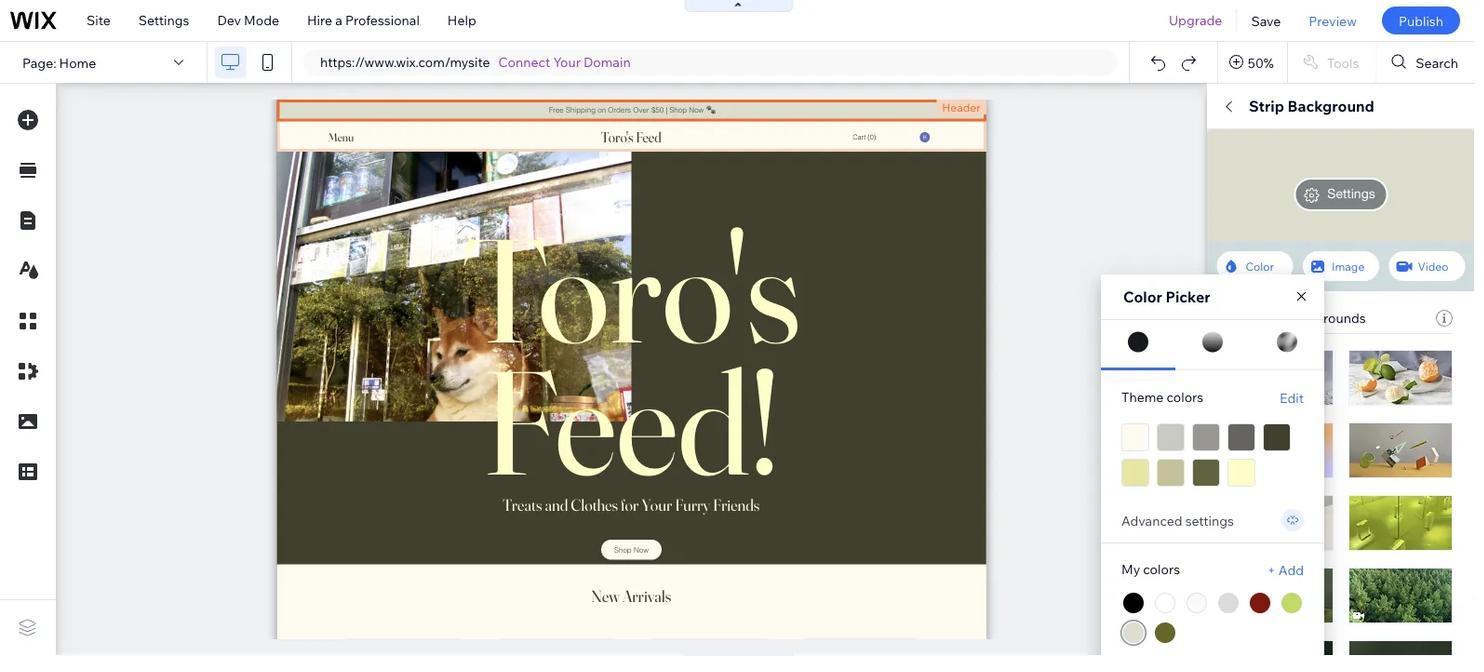 Task type: vqa. For each thing, say whether or not it's contained in the screenshot.
Background related to Column Background Change button
yes



Task type: locate. For each thing, give the bounding box(es) containing it.
1 change from the top
[[1365, 191, 1406, 205]]

help
[[448, 12, 476, 28]]

settings
[[1186, 513, 1235, 529]]

edit down "$50"
[[1280, 390, 1305, 407]]

0 vertical spatial strip
[[1250, 97, 1285, 115]]

1 vertical spatial change
[[1365, 420, 1406, 434]]

strip
[[1250, 97, 1285, 115], [1230, 371, 1260, 387]]

selected backgrounds
[[1230, 310, 1367, 326]]

connect
[[499, 54, 551, 70]]

1 horizontal spatial color
[[1246, 259, 1275, 273]]

paragraph
[[1230, 256, 1293, 272]]

domain
[[584, 54, 631, 70]]

2 change button from the top
[[1353, 416, 1418, 439]]

change button for strip background
[[1353, 416, 1418, 439]]

2 vertical spatial background
[[1280, 485, 1354, 501]]

1 vertical spatial colors
[[1144, 562, 1181, 578]]

color for color
[[1246, 259, 1275, 273]]

add
[[1279, 563, 1305, 579]]

color for color picker
[[1124, 288, 1163, 306]]

strip background down tools button
[[1250, 97, 1375, 115]]

free
[[1242, 292, 1273, 311]]

image
[[1332, 259, 1365, 273]]

theme colors
[[1122, 389, 1204, 405]]

column background
[[1230, 485, 1354, 501]]

preview button
[[1296, 0, 1372, 41]]

quick
[[1230, 97, 1272, 115]]

hire a professional
[[307, 12, 420, 28]]

1 vertical spatial change button
[[1353, 416, 1418, 439]]

0 vertical spatial colors
[[1167, 389, 1204, 405]]

2 vertical spatial change
[[1365, 535, 1406, 549]]

background for column background's change button
[[1280, 485, 1354, 501]]

advanced settings
[[1122, 513, 1235, 529]]

strip down 50%
[[1250, 97, 1285, 115]]

0 vertical spatial color
[[1246, 259, 1275, 273]]

https://www.wix.com/mysite
[[320, 54, 490, 70]]

shipping
[[1276, 292, 1339, 311]]

hire
[[307, 12, 333, 28]]

settings up the image
[[1328, 186, 1376, 201]]

professional
[[345, 12, 420, 28]]

color left picker
[[1124, 288, 1163, 306]]

1 vertical spatial edit
[[1280, 390, 1305, 407]]

color
[[1246, 259, 1275, 273], [1124, 288, 1163, 306]]

3 change from the top
[[1365, 535, 1406, 549]]

1 vertical spatial background
[[1263, 371, 1336, 387]]

2 change from the top
[[1365, 420, 1406, 434]]

0 horizontal spatial color
[[1124, 288, 1163, 306]]

header
[[943, 100, 981, 114]]

colors right my at the bottom
[[1144, 562, 1181, 578]]

your
[[554, 54, 581, 70]]

+
[[1268, 563, 1276, 579]]

0 vertical spatial strip background
[[1250, 97, 1375, 115]]

save button
[[1238, 0, 1296, 41]]

change for strip background
[[1365, 420, 1406, 434]]

background for strip background's change button
[[1263, 371, 1336, 387]]

mode
[[244, 12, 279, 28]]

50% button
[[1219, 42, 1288, 83]]

publish button
[[1383, 7, 1461, 34]]

change button
[[1353, 187, 1418, 210], [1353, 416, 1418, 439], [1353, 531, 1418, 553]]

color up free
[[1246, 259, 1275, 273]]

0 vertical spatial change button
[[1353, 187, 1418, 210]]

change button for column background
[[1353, 531, 1418, 553]]

search
[[1417, 54, 1459, 71]]

a
[[335, 12, 343, 28]]

edit button
[[1280, 390, 1305, 407]]

1 vertical spatial color
[[1124, 288, 1163, 306]]

strip background
[[1250, 97, 1375, 115], [1230, 371, 1336, 387]]

1 vertical spatial settings
[[1328, 186, 1376, 201]]

0 vertical spatial settings
[[139, 12, 189, 28]]

background up edit button
[[1263, 371, 1336, 387]]

quick edit
[[1230, 97, 1304, 115]]

background
[[1288, 97, 1375, 115], [1263, 371, 1336, 387], [1280, 485, 1354, 501]]

colors right the theme
[[1167, 389, 1204, 405]]

background down tools button
[[1288, 97, 1375, 115]]

1 vertical spatial strip background
[[1230, 371, 1336, 387]]

publish
[[1399, 12, 1444, 29]]

button
[[1230, 600, 1271, 616]]

edit
[[1276, 97, 1304, 115], [1280, 390, 1305, 407]]

settings
[[139, 12, 189, 28], [1328, 186, 1376, 201]]

strip down over at the right
[[1230, 371, 1260, 387]]

video
[[1419, 259, 1449, 273]]

https://www.wix.com/mysite connect your domain
[[320, 54, 631, 70]]

site
[[87, 12, 111, 28]]

settings left "dev"
[[139, 12, 189, 28]]

edit right quick
[[1276, 97, 1304, 115]]

1 horizontal spatial settings
[[1328, 186, 1376, 201]]

3 change button from the top
[[1353, 531, 1418, 553]]

over
[[1242, 315, 1276, 333]]

tools button
[[1289, 42, 1377, 83]]

0 vertical spatial change
[[1365, 191, 1406, 205]]

change
[[1365, 191, 1406, 205], [1365, 420, 1406, 434], [1365, 535, 1406, 549]]

None text field
[[1230, 622, 1398, 656]]

background right 'column' in the right of the page
[[1280, 485, 1354, 501]]

on
[[1343, 292, 1360, 311]]

strip background up edit button
[[1230, 371, 1336, 387]]

2 vertical spatial change button
[[1353, 531, 1418, 553]]

colors
[[1167, 389, 1204, 405], [1144, 562, 1181, 578]]

1 change button from the top
[[1353, 187, 1418, 210]]



Task type: describe. For each thing, give the bounding box(es) containing it.
now
[[1358, 315, 1390, 333]]

home
[[59, 54, 96, 71]]

$50
[[1280, 315, 1307, 333]]

advanced
[[1122, 513, 1183, 529]]

shop
[[1318, 315, 1355, 333]]

selected
[[1230, 310, 1284, 326]]

upgrade
[[1169, 12, 1223, 28]]

dev
[[217, 12, 241, 28]]

50%
[[1249, 54, 1275, 71]]

picker
[[1166, 288, 1211, 306]]

0 vertical spatial background
[[1288, 97, 1375, 115]]

+ add button
[[1268, 563, 1305, 579]]

theme
[[1122, 389, 1164, 405]]

0 horizontal spatial settings
[[139, 12, 189, 28]]

color picker
[[1124, 288, 1211, 306]]

column
[[1230, 485, 1278, 501]]

orders
[[1364, 292, 1412, 311]]

backgrounds
[[1287, 310, 1367, 326]]

tools
[[1328, 54, 1360, 71]]

save
[[1252, 12, 1282, 29]]

change for column background
[[1365, 535, 1406, 549]]

colors for theme colors
[[1167, 389, 1204, 405]]

preview
[[1309, 12, 1358, 29]]

my
[[1122, 562, 1141, 578]]

|
[[1311, 315, 1314, 333]]

colors for my colors
[[1144, 562, 1181, 578]]

🐾
[[1393, 315, 1408, 333]]

dev mode
[[217, 12, 279, 28]]

search button
[[1377, 42, 1476, 83]]

free shipping on orders over $50 | shop now 🐾
[[1242, 292, 1412, 333]]

1 vertical spatial strip
[[1230, 371, 1260, 387]]

my colors
[[1122, 562, 1181, 578]]

0 vertical spatial edit
[[1276, 97, 1304, 115]]

+ add
[[1268, 563, 1305, 579]]



